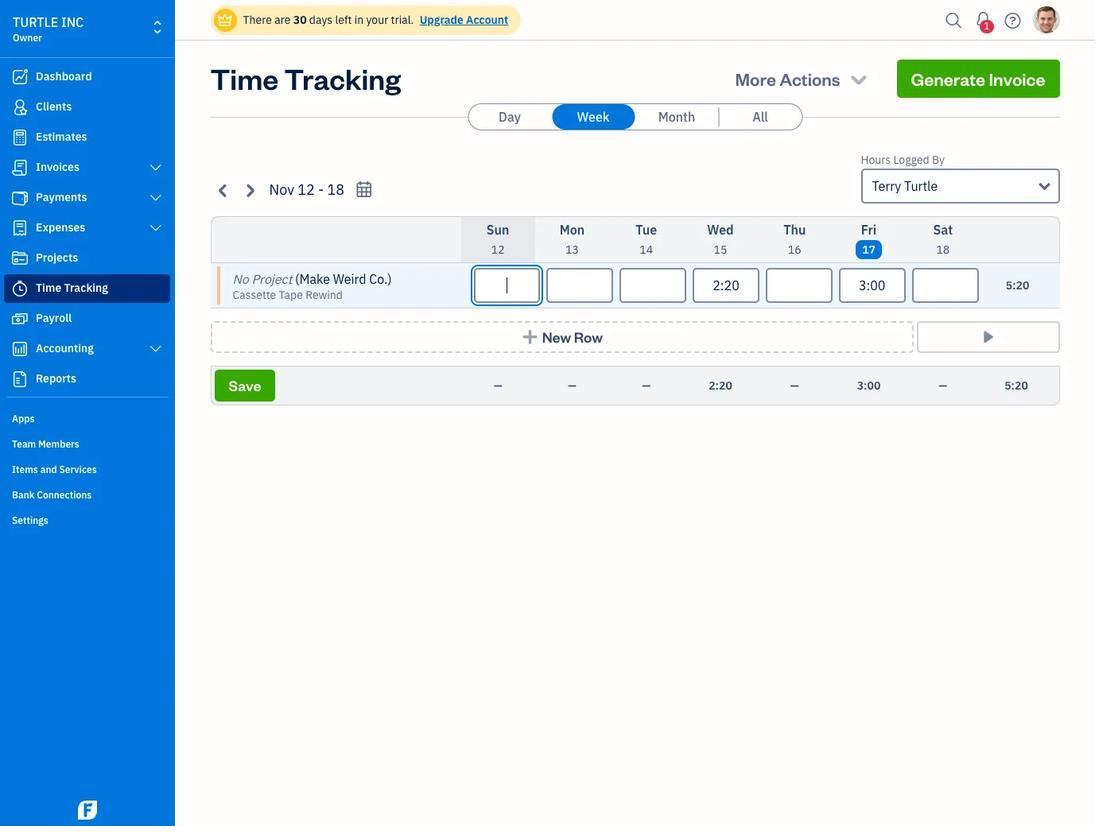 Task type: vqa. For each thing, say whether or not it's contained in the screenshot.
"More"
yes



Task type: describe. For each thing, give the bounding box(es) containing it.
dashboard link
[[4, 63, 170, 92]]

)
[[388, 271, 392, 287]]

members
[[38, 438, 79, 450]]

row
[[574, 328, 603, 346]]

choose a date image
[[355, 181, 373, 199]]

payments link
[[4, 184, 170, 212]]

bank connections link
[[4, 483, 170, 507]]

4 duration text field from the left
[[912, 268, 979, 303]]

4 — from the left
[[791, 379, 800, 393]]

week
[[577, 109, 610, 125]]

turtle inc owner
[[13, 14, 84, 44]]

day link
[[469, 104, 551, 130]]

18 inside sat 18
[[937, 243, 950, 257]]

nov
[[269, 181, 294, 199]]

chevron large down image for expenses
[[148, 222, 163, 235]]

chevrondown image
[[848, 68, 870, 90]]

go to help image
[[1001, 8, 1026, 32]]

accounting
[[36, 341, 94, 356]]

more
[[736, 68, 777, 90]]

weird
[[333, 271, 367, 287]]

mon 13
[[560, 222, 585, 257]]

12 for sun
[[492, 243, 505, 257]]

month
[[659, 109, 696, 125]]

fri 17
[[862, 222, 877, 257]]

hours logged by
[[861, 153, 945, 167]]

thu 16
[[784, 222, 806, 257]]

settings
[[12, 515, 48, 527]]

14
[[640, 243, 653, 257]]

invoice image
[[10, 160, 29, 176]]

dashboard
[[36, 69, 92, 84]]

clients
[[36, 99, 72, 114]]

time tracking link
[[4, 275, 170, 303]]

all link
[[719, 104, 802, 130]]

tue 14
[[636, 222, 657, 257]]

tape
[[279, 288, 303, 302]]

thu
[[784, 222, 806, 238]]

expenses link
[[4, 214, 170, 243]]

your
[[366, 13, 389, 27]]

there
[[243, 13, 272, 27]]

wed 15
[[708, 222, 734, 257]]

time inside main element
[[36, 281, 61, 295]]

more actions
[[736, 68, 841, 90]]

make
[[300, 271, 330, 287]]

are
[[275, 13, 291, 27]]

payment image
[[10, 190, 29, 206]]

connections
[[37, 489, 92, 501]]

13
[[566, 243, 579, 257]]

save
[[229, 376, 261, 395]]

sat
[[934, 222, 953, 238]]

apps link
[[4, 407, 170, 431]]

terry
[[873, 178, 902, 194]]

0 vertical spatial 5:20
[[1006, 279, 1030, 293]]

month link
[[636, 104, 719, 130]]

client image
[[10, 99, 29, 115]]

sat 18
[[934, 222, 953, 257]]

expense image
[[10, 220, 29, 236]]

inc
[[61, 14, 84, 30]]

next week image
[[241, 181, 259, 199]]

actions
[[780, 68, 841, 90]]

1
[[985, 20, 990, 32]]

days
[[309, 13, 333, 27]]

time tracking inside time tracking link
[[36, 281, 108, 295]]

2:20
[[709, 379, 733, 393]]

week link
[[552, 104, 635, 130]]

more actions button
[[721, 60, 884, 98]]

dashboard image
[[10, 69, 29, 85]]

0 vertical spatial 18
[[327, 181, 345, 199]]

3 duration text field from the left
[[839, 268, 906, 303]]

chevron large down image for invoices
[[148, 162, 163, 174]]

-
[[318, 181, 324, 199]]

by
[[933, 153, 945, 167]]

project image
[[10, 251, 29, 267]]

tue
[[636, 222, 657, 238]]

15
[[714, 243, 728, 257]]

co.
[[369, 271, 388, 287]]

new row
[[542, 328, 603, 346]]

1 — from the left
[[494, 379, 503, 393]]

bank connections
[[12, 489, 92, 501]]

payroll link
[[4, 305, 170, 333]]

new
[[542, 328, 572, 346]]

money image
[[10, 311, 29, 327]]

account
[[466, 13, 509, 27]]

trial.
[[391, 13, 414, 27]]

1 button
[[971, 4, 997, 36]]

30
[[293, 13, 307, 27]]

save button
[[214, 370, 276, 402]]



Task type: locate. For each thing, give the bounding box(es) containing it.
12 left the -
[[298, 181, 315, 199]]

freshbooks image
[[75, 801, 100, 820]]

turtle
[[905, 178, 938, 194]]

chevron large down image for payments
[[148, 192, 163, 205]]

project
[[252, 271, 292, 287]]

chevron large down image inside invoices "link"
[[148, 162, 163, 174]]

12 down sun
[[492, 243, 505, 257]]

hours
[[861, 153, 891, 167]]

no
[[233, 271, 249, 287]]

logged
[[894, 153, 930, 167]]

nov 12 - 18
[[269, 181, 345, 199]]

plus image
[[521, 329, 540, 345]]

5:20
[[1006, 279, 1030, 293], [1005, 379, 1029, 393]]

1 vertical spatial 12
[[492, 243, 505, 257]]

1 chevron large down image from the top
[[148, 162, 163, 174]]

invoice
[[989, 68, 1046, 90]]

rewind
[[306, 288, 343, 302]]

12
[[298, 181, 315, 199], [492, 243, 505, 257]]

all
[[753, 109, 769, 125]]

5 — from the left
[[939, 379, 948, 393]]

payroll
[[36, 311, 72, 325]]

items and services
[[12, 464, 97, 476]]

chart image
[[10, 341, 29, 357]]

reports
[[36, 372, 76, 386]]

chevron large down image inside payments link
[[148, 192, 163, 205]]

cassette
[[233, 288, 276, 302]]

time down 'there'
[[210, 60, 279, 97]]

0 horizontal spatial tracking
[[64, 281, 108, 295]]

18 down sat at the right of the page
[[937, 243, 950, 257]]

duration text field down sat 18
[[912, 268, 979, 303]]

16
[[788, 243, 802, 257]]

bank
[[12, 489, 35, 501]]

fri
[[862, 222, 877, 238]]

estimates
[[36, 130, 87, 144]]

0 vertical spatial tracking
[[284, 60, 401, 97]]

estimate image
[[10, 130, 29, 146]]

upgrade account link
[[417, 13, 509, 27]]

terry turtle button
[[861, 169, 1060, 204]]

2 horizontal spatial duration text field
[[839, 268, 906, 303]]

1 vertical spatial 18
[[937, 243, 950, 257]]

0 horizontal spatial time tracking
[[36, 281, 108, 295]]

chevron large down image inside expenses link
[[148, 222, 163, 235]]

generate invoice button
[[897, 60, 1060, 98]]

and
[[40, 464, 57, 476]]

time tracking
[[210, 60, 401, 97], [36, 281, 108, 295]]

12 inside "sun 12"
[[492, 243, 505, 257]]

duration text field down the 17
[[839, 268, 906, 303]]

(
[[295, 271, 300, 287]]

main element
[[0, 0, 215, 827]]

timer image
[[10, 281, 29, 297]]

terry turtle
[[873, 178, 938, 194]]

time tracking down the 30
[[210, 60, 401, 97]]

3 — from the left
[[642, 379, 651, 393]]

payments
[[36, 190, 87, 205]]

4 chevron large down image from the top
[[148, 343, 163, 356]]

chevron large down image down payroll link at the top
[[148, 343, 163, 356]]

12 for nov
[[298, 181, 315, 199]]

upgrade
[[420, 13, 464, 27]]

duration text field down 13
[[547, 268, 614, 303]]

duration text field down 15
[[693, 268, 760, 303]]

0 vertical spatial time tracking
[[210, 60, 401, 97]]

services
[[59, 464, 97, 476]]

1 vertical spatial 5:20
[[1005, 379, 1029, 393]]

in
[[355, 13, 364, 27]]

chevron large down image up 'projects' link
[[148, 222, 163, 235]]

0 horizontal spatial 18
[[327, 181, 345, 199]]

invoices
[[36, 160, 80, 174]]

3 duration text field from the left
[[766, 268, 833, 303]]

chevron large down image inside accounting "link"
[[148, 343, 163, 356]]

1 horizontal spatial time
[[210, 60, 279, 97]]

time right timer image
[[36, 281, 61, 295]]

0 vertical spatial 12
[[298, 181, 315, 199]]

1 horizontal spatial duration text field
[[620, 268, 687, 303]]

accounting link
[[4, 335, 170, 364]]

tracking down 'projects' link
[[64, 281, 108, 295]]

18 right the -
[[327, 181, 345, 199]]

duration text field down 14 on the right
[[620, 268, 687, 303]]

sun 12
[[487, 222, 510, 257]]

turtle
[[13, 14, 58, 30]]

0 horizontal spatial time
[[36, 281, 61, 295]]

items
[[12, 464, 38, 476]]

tracking
[[284, 60, 401, 97], [64, 281, 108, 295]]

clients link
[[4, 93, 170, 122]]

1 horizontal spatial 18
[[937, 243, 950, 257]]

time
[[210, 60, 279, 97], [36, 281, 61, 295]]

reports link
[[4, 365, 170, 394]]

start timer image
[[980, 329, 998, 345]]

invoices link
[[4, 154, 170, 182]]

chevron large down image left previous week 'icon'
[[148, 192, 163, 205]]

team members link
[[4, 432, 170, 456]]

duration text field down "sun 12"
[[474, 268, 541, 303]]

items and services link
[[4, 458, 170, 481]]

tracking inside main element
[[64, 281, 108, 295]]

0 vertical spatial time
[[210, 60, 279, 97]]

Duration text field
[[547, 268, 614, 303], [693, 268, 760, 303], [766, 268, 833, 303], [912, 268, 979, 303]]

2 duration text field from the left
[[620, 268, 687, 303]]

owner
[[13, 32, 42, 44]]

0 horizontal spatial duration text field
[[474, 268, 541, 303]]

chevron large down image up payments link
[[148, 162, 163, 174]]

apps
[[12, 413, 35, 425]]

report image
[[10, 372, 29, 388]]

3:00
[[858, 379, 881, 393]]

projects
[[36, 251, 78, 265]]

estimates link
[[4, 123, 170, 152]]

2 duration text field from the left
[[693, 268, 760, 303]]

mon
[[560, 222, 585, 238]]

1 duration text field from the left
[[547, 268, 614, 303]]

1 horizontal spatial 12
[[492, 243, 505, 257]]

1 horizontal spatial time tracking
[[210, 60, 401, 97]]

previous week image
[[214, 181, 233, 199]]

projects link
[[4, 244, 170, 273]]

wed
[[708, 222, 734, 238]]

2 — from the left
[[568, 379, 577, 393]]

0 horizontal spatial 12
[[298, 181, 315, 199]]

17
[[863, 243, 876, 257]]

1 vertical spatial tracking
[[64, 281, 108, 295]]

chevron large down image for accounting
[[148, 343, 163, 356]]

chevron large down image
[[148, 162, 163, 174], [148, 192, 163, 205], [148, 222, 163, 235], [148, 343, 163, 356]]

expenses
[[36, 220, 85, 235]]

new row button
[[210, 321, 914, 353]]

crown image
[[217, 12, 234, 28]]

Duration text field
[[474, 268, 541, 303], [620, 268, 687, 303], [839, 268, 906, 303]]

time tracking down 'projects' link
[[36, 281, 108, 295]]

1 duration text field from the left
[[474, 268, 541, 303]]

1 horizontal spatial tracking
[[284, 60, 401, 97]]

1 vertical spatial time tracking
[[36, 281, 108, 295]]

tracking down left
[[284, 60, 401, 97]]

2 chevron large down image from the top
[[148, 192, 163, 205]]

duration text field down 16
[[766, 268, 833, 303]]

left
[[335, 13, 352, 27]]

there are 30 days left in your trial. upgrade account
[[243, 13, 509, 27]]

search image
[[942, 8, 967, 32]]

sun
[[487, 222, 510, 238]]

generate invoice
[[912, 68, 1046, 90]]

no project ( make weird co. ) cassette tape rewind
[[233, 271, 392, 302]]

day
[[499, 109, 521, 125]]

team
[[12, 438, 36, 450]]

1 vertical spatial time
[[36, 281, 61, 295]]

3 chevron large down image from the top
[[148, 222, 163, 235]]



